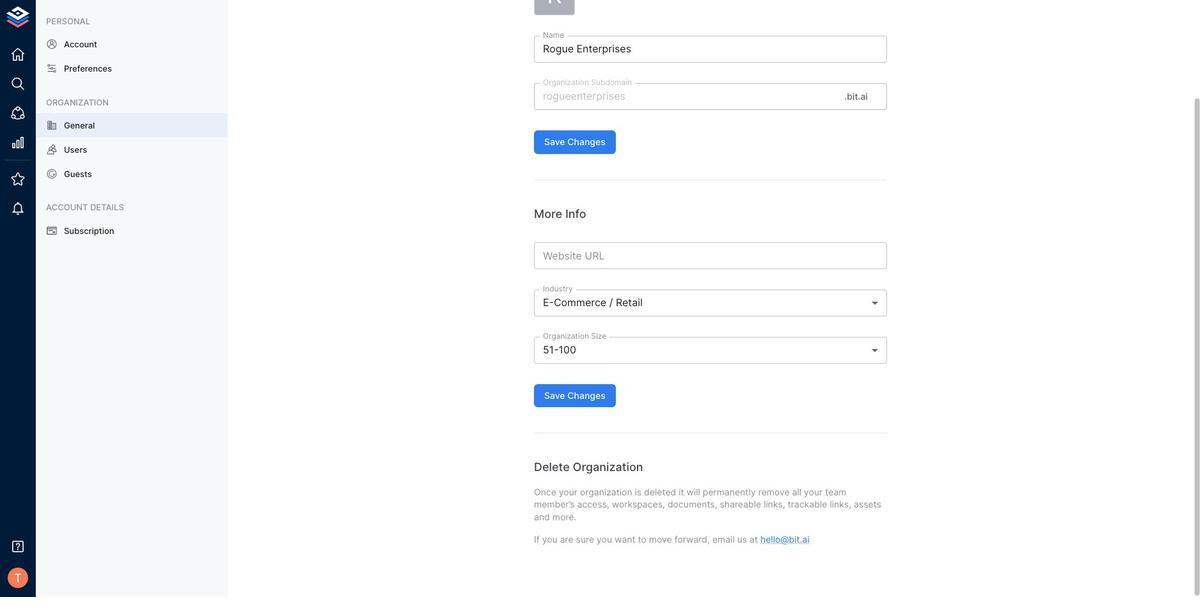 Task type: vqa. For each thing, say whether or not it's contained in the screenshot.
Launch inside the "BUTTON"
no



Task type: describe. For each thing, give the bounding box(es) containing it.
1 you from the left
[[542, 534, 558, 545]]

2 you from the left
[[597, 534, 612, 545]]

organization subdomain
[[543, 77, 632, 87]]

51-
[[543, 343, 559, 356]]

size
[[591, 331, 606, 341]]

t button
[[4, 564, 32, 592]]

t
[[14, 571, 22, 585]]

permanently
[[703, 486, 756, 497]]

2 save from the top
[[544, 390, 565, 401]]

organization for organization size 51-100
[[543, 331, 589, 341]]

save changes for second save changes button from the bottom
[[544, 136, 606, 147]]

2 your from the left
[[804, 486, 823, 497]]

commerce
[[554, 296, 606, 309]]

want
[[615, 534, 636, 545]]

shareable
[[720, 499, 761, 510]]

are
[[560, 534, 574, 545]]

name
[[543, 30, 564, 40]]

once
[[534, 486, 556, 497]]

delete
[[534, 461, 570, 474]]

member's
[[534, 499, 575, 510]]

assets
[[854, 499, 881, 510]]

more
[[534, 207, 562, 220]]

deleted
[[644, 486, 676, 497]]

if you are sure you want to move forward, email us at hello@bit.ai
[[534, 534, 810, 545]]

https:// text field
[[534, 242, 887, 269]]

us
[[737, 534, 747, 545]]

2 vertical spatial organization
[[573, 461, 643, 474]]

account link
[[36, 32, 228, 57]]

personal
[[46, 16, 90, 26]]

hello@bit.ai
[[760, 534, 810, 545]]

/
[[609, 296, 613, 309]]

save changes for second save changes button from the top of the page
[[544, 390, 606, 401]]

industry
[[543, 284, 573, 293]]

at
[[750, 534, 758, 545]]

and
[[534, 512, 550, 522]]

trackable
[[788, 499, 827, 510]]

1 save from the top
[[544, 136, 565, 147]]

once your organization is deleted it will permanently remove all your team member's access, workspaces, documents, shareable links, trackable links, assets and more.
[[534, 486, 881, 522]]

all
[[792, 486, 802, 497]]

organization size 51-100
[[543, 331, 606, 356]]

guests
[[64, 169, 92, 179]]

Name text field
[[534, 36, 887, 63]]

remove
[[758, 486, 790, 497]]

e-
[[543, 296, 554, 309]]

general
[[64, 120, 95, 130]]

move
[[649, 534, 672, 545]]

email
[[712, 534, 735, 545]]

1 save changes button from the top
[[534, 131, 616, 154]]

account
[[46, 202, 88, 213]]

info
[[565, 207, 586, 220]]

2 save changes button from the top
[[534, 384, 616, 408]]

1 your from the left
[[559, 486, 578, 497]]

.bit.ai
[[844, 91, 868, 102]]

subdomain
[[591, 77, 632, 87]]

forward,
[[675, 534, 710, 545]]

users link
[[36, 137, 228, 162]]

organization for organization subdomain
[[543, 77, 589, 87]]



Task type: locate. For each thing, give the bounding box(es) containing it.
organization
[[46, 97, 109, 107]]

subscription
[[64, 225, 114, 236]]

1 vertical spatial changes
[[568, 390, 606, 401]]

1 horizontal spatial you
[[597, 534, 612, 545]]

links,
[[764, 499, 785, 510], [830, 499, 851, 510]]

1 vertical spatial organization
[[543, 331, 589, 341]]

preferences link
[[36, 57, 228, 81]]

if
[[534, 534, 540, 545]]

save changes
[[544, 136, 606, 147], [544, 390, 606, 401]]

hello@bit.ai link
[[760, 534, 810, 545]]

organization left subdomain
[[543, 77, 589, 87]]

changes down 100
[[568, 390, 606, 401]]

organization
[[543, 77, 589, 87], [543, 331, 589, 341], [573, 461, 643, 474]]

2 changes from the top
[[568, 390, 606, 401]]

changes
[[568, 136, 606, 147], [568, 390, 606, 401]]

access,
[[577, 499, 609, 510]]

0 horizontal spatial your
[[559, 486, 578, 497]]

Industry field
[[534, 290, 887, 317]]

your
[[559, 486, 578, 497], [804, 486, 823, 497]]

documents,
[[668, 499, 717, 510]]

is
[[635, 486, 642, 497]]

1 save changes from the top
[[544, 136, 606, 147]]

0 vertical spatial save changes
[[544, 136, 606, 147]]

100
[[559, 343, 576, 356]]

workspaces,
[[612, 499, 665, 510]]

more info
[[534, 207, 586, 220]]

organization up organization
[[573, 461, 643, 474]]

save changes button down organization subdomain
[[534, 131, 616, 154]]

you right if
[[542, 534, 558, 545]]

1 vertical spatial save changes button
[[534, 384, 616, 408]]

2 save changes from the top
[[544, 390, 606, 401]]

industry e-commerce / retail
[[543, 284, 643, 309]]

guests link
[[36, 162, 228, 186]]

0 vertical spatial save
[[544, 136, 565, 147]]

it
[[679, 486, 684, 497]]

Organization Subdomain text field
[[534, 83, 839, 110]]

organization
[[580, 486, 632, 497]]

users
[[64, 145, 87, 155]]

more.
[[552, 512, 576, 522]]

save changes down 100
[[544, 390, 606, 401]]

0 vertical spatial organization
[[543, 77, 589, 87]]

team
[[825, 486, 847, 497]]

changes down organization subdomain
[[568, 136, 606, 147]]

links, down remove
[[764, 499, 785, 510]]

your up member's
[[559, 486, 578, 497]]

subscription link
[[36, 218, 228, 243]]

retail
[[616, 296, 643, 309]]

1 changes from the top
[[568, 136, 606, 147]]

1 horizontal spatial your
[[804, 486, 823, 497]]

your up trackable
[[804, 486, 823, 497]]

0 horizontal spatial you
[[542, 534, 558, 545]]

save changes button
[[534, 131, 616, 154], [534, 384, 616, 408]]

1 horizontal spatial links,
[[830, 499, 851, 510]]

0 vertical spatial changes
[[568, 136, 606, 147]]

organization inside organization size 51-100
[[543, 331, 589, 341]]

Organization Size field
[[534, 337, 887, 364]]

1 vertical spatial save changes
[[544, 390, 606, 401]]

delete organization
[[534, 461, 643, 474]]

save
[[544, 136, 565, 147], [544, 390, 565, 401]]

account
[[64, 39, 97, 49]]

1 vertical spatial save
[[544, 390, 565, 401]]

general link
[[36, 113, 228, 137]]

account details
[[46, 202, 124, 213]]

to
[[638, 534, 647, 545]]

links, down team
[[830, 499, 851, 510]]

sure
[[576, 534, 594, 545]]

1 links, from the left
[[764, 499, 785, 510]]

save changes down organization subdomain
[[544, 136, 606, 147]]

organization up 100
[[543, 331, 589, 341]]

0 vertical spatial save changes button
[[534, 131, 616, 154]]

details
[[90, 202, 124, 213]]

save changes button down 100
[[534, 384, 616, 408]]

preferences
[[64, 64, 112, 74]]

2 links, from the left
[[830, 499, 851, 510]]

will
[[687, 486, 700, 497]]

you
[[542, 534, 558, 545], [597, 534, 612, 545]]

0 horizontal spatial links,
[[764, 499, 785, 510]]

you right sure on the left bottom
[[597, 534, 612, 545]]



